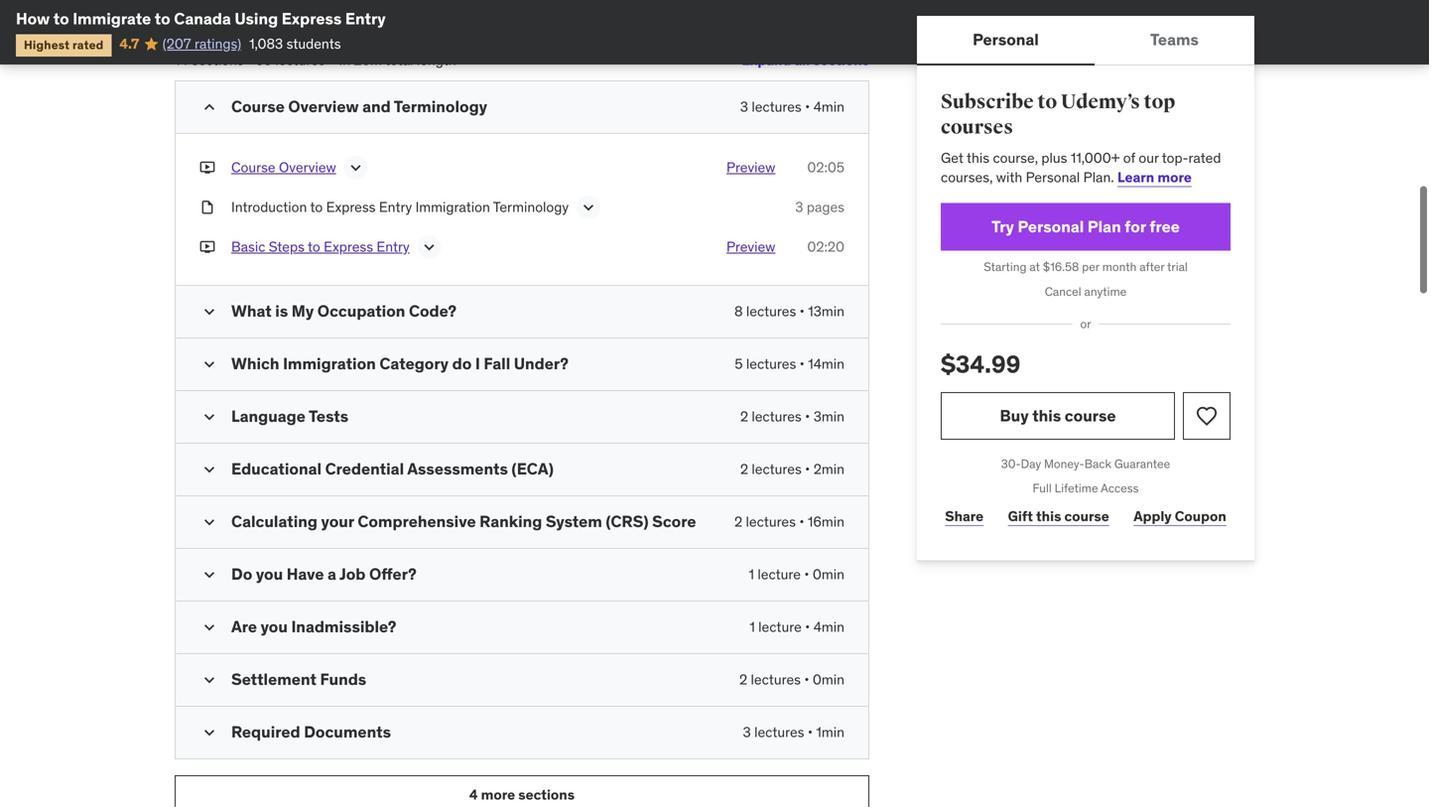 Task type: describe. For each thing, give the bounding box(es) containing it.
14min
[[808, 355, 845, 373]]

3min
[[814, 408, 845, 425]]

2 for settlement funds
[[740, 671, 748, 689]]

0 horizontal spatial terminology
[[394, 96, 488, 117]]

• for course overview and terminology
[[805, 98, 810, 116]]

lectures for settlement funds
[[751, 671, 801, 689]]

code?
[[409, 301, 457, 321]]

or
[[1081, 316, 1092, 332]]

overview for course overview
[[279, 158, 336, 176]]

course for course overview
[[231, 158, 276, 176]]

• for are you inadmissible?
[[805, 618, 810, 636]]

1 for do you have a job offer?
[[749, 565, 755, 583]]

how
[[16, 8, 50, 29]]

educational credential assessments (eca)
[[231, 459, 554, 479]]

1 lecture • 4min
[[750, 618, 845, 636]]

apply coupon button
[[1130, 497, 1231, 537]]

do
[[231, 564, 252, 584]]

small image for settlement
[[200, 670, 219, 690]]

course overview and terminology
[[231, 96, 488, 117]]

all
[[795, 51, 810, 69]]

this for gift
[[1036, 507, 1062, 525]]

offer?
[[369, 564, 417, 584]]

expand
[[742, 51, 791, 69]]

length
[[417, 51, 456, 69]]

highest rated
[[24, 37, 104, 53]]

lifetime
[[1055, 481, 1099, 496]]

3 for course overview and terminology
[[740, 98, 749, 116]]

show lecture description image
[[346, 158, 366, 178]]

required
[[231, 722, 300, 742]]

pages
[[807, 198, 845, 216]]

anytime
[[1085, 284, 1127, 299]]

under?
[[514, 353, 569, 374]]

small image for are
[[200, 618, 219, 637]]

you for inadmissible?
[[261, 617, 288, 637]]

gift this course link
[[1004, 497, 1114, 537]]

plus
[[1042, 149, 1068, 167]]

lectures for calculating your comprehensive ranking system (crs) score
[[746, 513, 796, 531]]

category
[[380, 353, 449, 374]]

basic steps to express entry
[[231, 238, 410, 256]]

inadmissible?
[[291, 617, 397, 637]]

buy this course button
[[941, 392, 1175, 440]]

• left 35
[[247, 51, 252, 69]]

trial
[[1168, 259, 1188, 274]]

courses,
[[941, 168, 993, 186]]

• for do you have a job offer?
[[804, 565, 810, 583]]

do you have a job offer?
[[231, 564, 417, 584]]

02:20
[[807, 238, 845, 256]]

1 for are you inadmissible?
[[750, 618, 755, 636]]

required documents
[[231, 722, 391, 742]]

3 lectures • 1min
[[743, 723, 845, 741]]

8
[[735, 302, 743, 320]]

is
[[275, 301, 288, 321]]

0 vertical spatial entry
[[345, 8, 386, 29]]

score
[[652, 511, 696, 532]]

personal inside try personal plan for free link
[[1018, 216, 1084, 237]]

your
[[321, 511, 354, 532]]

free
[[1150, 216, 1180, 237]]

are you inadmissible?
[[231, 617, 397, 637]]

entry inside button
[[377, 238, 410, 256]]

to inside basic steps to express entry button
[[308, 238, 320, 256]]

• for settlement funds
[[804, 671, 810, 689]]

subscribe to udemy's top courses
[[941, 90, 1176, 140]]

small image for do
[[200, 565, 219, 585]]

small image for what
[[200, 302, 219, 322]]

apply coupon
[[1134, 507, 1227, 525]]

my
[[292, 301, 314, 321]]

lectures for what is my occupation code?
[[746, 302, 797, 320]]

$34.99
[[941, 349, 1021, 379]]

to up (207
[[155, 8, 170, 29]]

lectures for language tests
[[752, 408, 802, 425]]

small image for required
[[200, 723, 219, 743]]

highest
[[24, 37, 70, 53]]

basic steps to express entry button
[[231, 237, 410, 261]]

occupation
[[317, 301, 405, 321]]

small image for course
[[200, 97, 219, 117]]

apply
[[1134, 507, 1172, 525]]

• for which immigration category do i fall under?
[[800, 355, 805, 373]]

lectures for required documents
[[755, 723, 805, 741]]

35
[[256, 51, 272, 69]]

you for have
[[256, 564, 283, 584]]

learn more link
[[1118, 168, 1192, 186]]

0min for settlement funds
[[813, 671, 845, 689]]

2 lectures • 3min
[[740, 408, 845, 425]]

get this course, plus 11,000+ of our top-rated courses, with personal plan.
[[941, 149, 1222, 186]]

overview for course overview and terminology
[[288, 96, 359, 117]]

lecture for are you inadmissible?
[[759, 618, 802, 636]]

have
[[287, 564, 324, 584]]

comprehensive
[[358, 511, 476, 532]]

1 vertical spatial express
[[326, 198, 376, 216]]

ratings)
[[195, 35, 241, 53]]

course overview
[[231, 158, 336, 176]]

show lecture description image for preview
[[420, 237, 440, 257]]

course for gift this course
[[1065, 507, 1110, 525]]

language tests
[[231, 406, 349, 426]]

canada
[[174, 8, 231, 29]]

courses
[[941, 115, 1014, 140]]

0 vertical spatial immigration
[[416, 198, 490, 216]]

settlement
[[231, 669, 317, 690]]

3 for required documents
[[743, 723, 751, 741]]

more for learn
[[1158, 168, 1192, 186]]

• for educational credential assessments (eca)
[[805, 460, 810, 478]]

basic
[[231, 238, 265, 256]]

1 vertical spatial 3
[[796, 198, 804, 216]]

wishlist image
[[1195, 404, 1219, 428]]

1 vertical spatial entry
[[379, 198, 412, 216]]

share
[[945, 507, 984, 525]]

educational
[[231, 459, 322, 479]]

30-day money-back guarantee full lifetime access
[[1002, 456, 1171, 496]]

udemy's
[[1061, 90, 1140, 114]]

what
[[231, 301, 272, 321]]

(207 ratings)
[[163, 35, 241, 53]]

job
[[340, 564, 366, 584]]

sections for 4 more sections
[[518, 786, 575, 804]]

course for course overview and terminology
[[231, 96, 285, 117]]

small image for educational
[[200, 460, 219, 480]]

14 sections • 35 lectures • 1h 26m total length
[[175, 51, 456, 69]]

day
[[1021, 456, 1042, 471]]

assessments
[[407, 459, 508, 479]]

14
[[175, 51, 188, 69]]

plan.
[[1084, 168, 1115, 186]]

settlement funds
[[231, 669, 367, 690]]

lectures right 35
[[275, 51, 325, 69]]

starting at $16.58 per month after trial cancel anytime
[[984, 259, 1188, 299]]



Task type: locate. For each thing, give the bounding box(es) containing it.
entry
[[345, 8, 386, 29], [379, 198, 412, 216], [377, 238, 410, 256]]

1 vertical spatial preview
[[727, 238, 776, 256]]

to up basic steps to express entry
[[310, 198, 323, 216]]

sections inside dropdown button
[[813, 51, 870, 69]]

3 down the expand
[[740, 98, 749, 116]]

• for what is my occupation code?
[[800, 302, 805, 320]]

0 vertical spatial 1
[[749, 565, 755, 583]]

to inside subscribe to udemy's top courses
[[1038, 90, 1057, 114]]

course for buy this course
[[1065, 405, 1116, 426]]

xsmall image up xsmall image
[[200, 158, 215, 177]]

1 horizontal spatial sections
[[518, 786, 575, 804]]

2 vertical spatial this
[[1036, 507, 1062, 525]]

1 4min from the top
[[814, 98, 845, 116]]

• left 3min
[[805, 408, 810, 425]]

system
[[546, 511, 602, 532]]

entry down introduction to express entry immigration terminology
[[377, 238, 410, 256]]

2 lectures • 16min
[[735, 513, 845, 531]]

more down top-
[[1158, 168, 1192, 186]]

lectures left 16min
[[746, 513, 796, 531]]

small image left calculating
[[200, 512, 219, 532]]

• left 1min
[[808, 723, 813, 741]]

1 vertical spatial personal
[[1026, 168, 1080, 186]]

lecture up '2 lectures • 0min'
[[759, 618, 802, 636]]

small image for which
[[200, 354, 219, 374]]

0 horizontal spatial immigration
[[283, 353, 376, 374]]

to for subscribe to udemy's top courses
[[1038, 90, 1057, 114]]

5 small image from the top
[[200, 723, 219, 743]]

13min
[[808, 302, 845, 320]]

lectures right 8
[[746, 302, 797, 320]]

1 course from the top
[[231, 96, 285, 117]]

0 vertical spatial you
[[256, 564, 283, 584]]

0min for do you have a job offer?
[[813, 565, 845, 583]]

• for required documents
[[808, 723, 813, 741]]

2 small image from the top
[[200, 354, 219, 374]]

1 vertical spatial 0min
[[813, 671, 845, 689]]

4 small image from the top
[[200, 670, 219, 690]]

0 vertical spatial this
[[967, 149, 990, 167]]

• up 1 lecture • 4min
[[804, 565, 810, 583]]

1,083 students
[[249, 35, 341, 53]]

small image for calculating
[[200, 512, 219, 532]]

gift this course
[[1008, 507, 1110, 525]]

30-
[[1002, 456, 1021, 471]]

(eca)
[[512, 459, 554, 479]]

language
[[231, 406, 306, 426]]

0min up 1min
[[813, 671, 845, 689]]

rated down 'immigrate' in the top of the page
[[72, 37, 104, 53]]

2 for language tests
[[740, 408, 749, 425]]

introduction
[[231, 198, 307, 216]]

5
[[735, 355, 743, 373]]

more
[[1158, 168, 1192, 186], [481, 786, 515, 804]]

to for introduction to express entry immigration terminology
[[310, 198, 323, 216]]

learn more
[[1118, 168, 1192, 186]]

2 for educational credential assessments (eca)
[[740, 460, 749, 478]]

show lecture description image for 3 pages
[[579, 198, 599, 217]]

1 0min from the top
[[813, 565, 845, 583]]

lecture
[[758, 565, 801, 583], [759, 618, 802, 636]]

4
[[470, 786, 478, 804]]

• down 1 lecture • 0min
[[805, 618, 810, 636]]

1
[[749, 565, 755, 583], [750, 618, 755, 636]]

starting
[[984, 259, 1027, 274]]

try personal plan for free link
[[941, 203, 1231, 251]]

2 up 2 lectures • 16min
[[740, 460, 749, 478]]

1 vertical spatial 4min
[[814, 618, 845, 636]]

1,083
[[249, 35, 283, 53]]

full
[[1033, 481, 1052, 496]]

1 horizontal spatial more
[[1158, 168, 1192, 186]]

preview for 02:20
[[727, 238, 776, 256]]

1 vertical spatial show lecture description image
[[420, 237, 440, 257]]

lectures for educational credential assessments (eca)
[[752, 460, 802, 478]]

small image left language
[[200, 407, 219, 427]]

this inside button
[[1033, 405, 1062, 426]]

sections right 14
[[192, 51, 244, 69]]

personal up subscribe in the right of the page
[[973, 29, 1039, 50]]

2min
[[814, 460, 845, 478]]

course,
[[993, 149, 1038, 167]]

documents
[[304, 722, 391, 742]]

0 vertical spatial 0min
[[813, 565, 845, 583]]

personal inside personal button
[[973, 29, 1039, 50]]

this right buy
[[1033, 405, 1062, 426]]

personal
[[973, 29, 1039, 50], [1026, 168, 1080, 186], [1018, 216, 1084, 237]]

3 pages
[[796, 198, 845, 216]]

preview
[[727, 158, 776, 176], [727, 238, 776, 256]]

4min for course overview and terminology
[[814, 98, 845, 116]]

1 vertical spatial course
[[231, 158, 276, 176]]

0 vertical spatial xsmall image
[[200, 158, 215, 177]]

4min down expand all sections dropdown button
[[814, 98, 845, 116]]

1 vertical spatial immigration
[[283, 353, 376, 374]]

0 vertical spatial terminology
[[394, 96, 488, 117]]

lectures right the 5
[[746, 355, 797, 373]]

2 vertical spatial 3
[[743, 723, 751, 741]]

to right steps
[[308, 238, 320, 256]]

02:05
[[808, 158, 845, 176]]

sections right 4
[[518, 786, 575, 804]]

1 vertical spatial overview
[[279, 158, 336, 176]]

immigration
[[416, 198, 490, 216], [283, 353, 376, 374]]

1 down 2 lectures • 16min
[[749, 565, 755, 583]]

• left 16min
[[800, 513, 805, 531]]

2 up 3 lectures • 1min
[[740, 671, 748, 689]]

calculating your comprehensive ranking system (crs) score
[[231, 511, 696, 532]]

5 small image from the top
[[200, 618, 219, 637]]

this inside get this course, plus 11,000+ of our top-rated courses, with personal plan.
[[967, 149, 990, 167]]

4 small image from the top
[[200, 565, 219, 585]]

this for buy
[[1033, 405, 1062, 426]]

(207
[[163, 35, 191, 53]]

express inside button
[[324, 238, 373, 256]]

ranking
[[480, 511, 542, 532]]

preview for 02:05
[[727, 158, 776, 176]]

small image
[[200, 302, 219, 322], [200, 354, 219, 374], [200, 407, 219, 427], [200, 670, 219, 690], [200, 723, 219, 743]]

terminology
[[394, 96, 488, 117], [493, 198, 569, 216]]

lectures for course overview and terminology
[[752, 98, 802, 116]]

• for language tests
[[805, 408, 810, 425]]

rated up 'learn more'
[[1189, 149, 1222, 167]]

this up the courses,
[[967, 149, 990, 167]]

i
[[475, 353, 480, 374]]

1 vertical spatial you
[[261, 617, 288, 637]]

do
[[452, 353, 472, 374]]

4min down 1 lecture • 0min
[[814, 618, 845, 636]]

0 horizontal spatial show lecture description image
[[420, 237, 440, 257]]

0 vertical spatial course
[[231, 96, 285, 117]]

lectures
[[275, 51, 325, 69], [752, 98, 802, 116], [746, 302, 797, 320], [746, 355, 797, 373], [752, 408, 802, 425], [752, 460, 802, 478], [746, 513, 796, 531], [751, 671, 801, 689], [755, 723, 805, 741]]

xsmall image for basic steps to express entry
[[200, 237, 215, 257]]

learn
[[1118, 168, 1155, 186]]

lectures left 1min
[[755, 723, 805, 741]]

0 vertical spatial show lecture description image
[[579, 198, 599, 217]]

4.7
[[120, 35, 139, 53]]

of
[[1124, 149, 1136, 167]]

1 horizontal spatial rated
[[1189, 149, 1222, 167]]

lectures down the expand
[[752, 98, 802, 116]]

you
[[256, 564, 283, 584], [261, 617, 288, 637]]

5 lectures • 14min
[[735, 355, 845, 373]]

0 vertical spatial preview
[[727, 158, 776, 176]]

lectures left 2min at the right bottom
[[752, 460, 802, 478]]

2 for calculating your comprehensive ranking system (crs) score
[[735, 513, 743, 531]]

a
[[328, 564, 336, 584]]

money-
[[1044, 456, 1085, 471]]

• left 1h 26m
[[329, 51, 334, 69]]

more right 4
[[481, 786, 515, 804]]

3 down '2 lectures • 0min'
[[743, 723, 751, 741]]

small image left required
[[200, 723, 219, 743]]

1 lecture • 0min
[[749, 565, 845, 583]]

which immigration category do i fall under?
[[231, 353, 569, 374]]

2 xsmall image from the top
[[200, 237, 215, 257]]

express right steps
[[324, 238, 373, 256]]

sections for expand all sections
[[813, 51, 870, 69]]

course up "introduction"
[[231, 158, 276, 176]]

1 vertical spatial 1
[[750, 618, 755, 636]]

preview down 3 lectures • 4min
[[727, 158, 776, 176]]

0 horizontal spatial sections
[[192, 51, 244, 69]]

express up students
[[282, 8, 342, 29]]

2 course from the top
[[231, 158, 276, 176]]

xsmall image for course overview
[[200, 158, 215, 177]]

2 horizontal spatial sections
[[813, 51, 870, 69]]

lecture down 2 lectures • 16min
[[758, 565, 801, 583]]

overview left show lecture description icon
[[279, 158, 336, 176]]

1 up '2 lectures • 0min'
[[750, 618, 755, 636]]

steps
[[269, 238, 305, 256]]

introduction to express entry immigration terminology
[[231, 198, 569, 216]]

gift
[[1008, 507, 1033, 525]]

tests
[[309, 406, 349, 426]]

1 small image from the top
[[200, 97, 219, 117]]

1 vertical spatial this
[[1033, 405, 1062, 426]]

you right do
[[256, 564, 283, 584]]

1 horizontal spatial show lecture description image
[[579, 198, 599, 217]]

2 vertical spatial entry
[[377, 238, 410, 256]]

• left 14min on the right top of page
[[800, 355, 805, 373]]

back
[[1085, 456, 1112, 471]]

1 vertical spatial lecture
[[759, 618, 802, 636]]

2
[[740, 408, 749, 425], [740, 460, 749, 478], [735, 513, 743, 531], [740, 671, 748, 689]]

sections right all
[[813, 51, 870, 69]]

preview up 8
[[727, 238, 776, 256]]

1 vertical spatial more
[[481, 786, 515, 804]]

rated inside get this course, plus 11,000+ of our top-rated courses, with personal plan.
[[1189, 149, 1222, 167]]

personal inside get this course, plus 11,000+ of our top-rated courses, with personal plan.
[[1026, 168, 1080, 186]]

3 left pages
[[796, 198, 804, 216]]

get
[[941, 149, 964, 167]]

lecture for do you have a job offer?
[[758, 565, 801, 583]]

small image for language
[[200, 407, 219, 427]]

0 vertical spatial lecture
[[758, 565, 801, 583]]

for
[[1125, 216, 1146, 237]]

this right gift
[[1036, 507, 1062, 525]]

4min for are you inadmissible?
[[814, 618, 845, 636]]

small image left what
[[200, 302, 219, 322]]

2 right score
[[735, 513, 743, 531]]

2 0min from the top
[[813, 671, 845, 689]]

expand all sections button
[[742, 41, 870, 80]]

0 vertical spatial 3
[[740, 98, 749, 116]]

small image
[[200, 97, 219, 117], [200, 460, 219, 480], [200, 512, 219, 532], [200, 565, 219, 585], [200, 618, 219, 637]]

• left 13min
[[800, 302, 805, 320]]

1 horizontal spatial immigration
[[416, 198, 490, 216]]

3 small image from the top
[[200, 407, 219, 427]]

expand all sections
[[742, 51, 870, 69]]

xsmall image
[[200, 158, 215, 177], [200, 237, 215, 257]]

buy this course
[[1000, 405, 1116, 426]]

sections inside 'button'
[[518, 786, 575, 804]]

0 horizontal spatial rated
[[72, 37, 104, 53]]

xsmall image
[[200, 198, 215, 217]]

• left 2min at the right bottom
[[805, 460, 810, 478]]

course inside course overview button
[[231, 158, 276, 176]]

0 vertical spatial 4min
[[814, 98, 845, 116]]

entry up 1h 26m
[[345, 8, 386, 29]]

0 vertical spatial express
[[282, 8, 342, 29]]

2 vertical spatial personal
[[1018, 216, 1084, 237]]

1 vertical spatial terminology
[[493, 198, 569, 216]]

2 4min from the top
[[814, 618, 845, 636]]

course up back
[[1065, 405, 1116, 426]]

0 horizontal spatial more
[[481, 786, 515, 804]]

• for calculating your comprehensive ranking system (crs) score
[[800, 513, 805, 531]]

share button
[[941, 497, 988, 537]]

1 vertical spatial course
[[1065, 507, 1110, 525]]

course down 35
[[231, 96, 285, 117]]

show lecture description image
[[579, 198, 599, 217], [420, 237, 440, 257]]

$16.58
[[1043, 259, 1080, 274]]

small image left educational
[[200, 460, 219, 480]]

how to immigrate to canada using express entry
[[16, 8, 386, 29]]

3 lectures • 4min
[[740, 98, 845, 116]]

small image left which
[[200, 354, 219, 374]]

1 xsmall image from the top
[[200, 158, 215, 177]]

you right are
[[261, 617, 288, 637]]

1 horizontal spatial terminology
[[493, 198, 569, 216]]

to up "highest rated"
[[53, 8, 69, 29]]

tab list
[[917, 16, 1255, 66]]

more inside 'button'
[[481, 786, 515, 804]]

small image left are
[[200, 618, 219, 637]]

16min
[[808, 513, 845, 531]]

to left the 'udemy's'
[[1038, 90, 1057, 114]]

small image left settlement
[[200, 670, 219, 690]]

2 course from the top
[[1065, 507, 1110, 525]]

using
[[235, 8, 278, 29]]

course inside button
[[1065, 405, 1116, 426]]

2 small image from the top
[[200, 460, 219, 480]]

are
[[231, 617, 257, 637]]

0 vertical spatial rated
[[72, 37, 104, 53]]

lectures left 3min
[[752, 408, 802, 425]]

1 course from the top
[[1065, 405, 1116, 426]]

1 vertical spatial rated
[[1189, 149, 1222, 167]]

express down show lecture description icon
[[326, 198, 376, 216]]

tab list containing personal
[[917, 16, 1255, 66]]

2 lectures • 0min
[[740, 671, 845, 689]]

3
[[740, 98, 749, 116], [796, 198, 804, 216], [743, 723, 751, 741]]

xsmall image down xsmall image
[[200, 237, 215, 257]]

1 vertical spatial xsmall image
[[200, 237, 215, 257]]

personal down the "plus" at the right of the page
[[1026, 168, 1080, 186]]

0 vertical spatial overview
[[288, 96, 359, 117]]

students
[[287, 35, 341, 53]]

0 vertical spatial course
[[1065, 405, 1116, 426]]

lectures for which immigration category do i fall under?
[[746, 355, 797, 373]]

2 down the 5
[[740, 408, 749, 425]]

• down expand all sections dropdown button
[[805, 98, 810, 116]]

subscribe
[[941, 90, 1034, 114]]

2 vertical spatial express
[[324, 238, 373, 256]]

4 more sections
[[470, 786, 575, 804]]

course down the lifetime
[[1065, 507, 1110, 525]]

cancel
[[1045, 284, 1082, 299]]

overview inside course overview button
[[279, 158, 336, 176]]

•
[[247, 51, 252, 69], [329, 51, 334, 69], [805, 98, 810, 116], [800, 302, 805, 320], [800, 355, 805, 373], [805, 408, 810, 425], [805, 460, 810, 478], [800, 513, 805, 531], [804, 565, 810, 583], [805, 618, 810, 636], [804, 671, 810, 689], [808, 723, 813, 741]]

0min down 16min
[[813, 565, 845, 583]]

to for how to immigrate to canada using express entry
[[53, 8, 69, 29]]

lectures up 3 lectures • 1min
[[751, 671, 801, 689]]

2 lectures • 2min
[[740, 460, 845, 478]]

teams button
[[1095, 16, 1255, 64]]

0 vertical spatial personal
[[973, 29, 1039, 50]]

personal up $16.58
[[1018, 216, 1084, 237]]

more for 4
[[481, 786, 515, 804]]

• down 1 lecture • 4min
[[804, 671, 810, 689]]

overview down 14 sections • 35 lectures • 1h 26m total length at the left of the page
[[288, 96, 359, 117]]

0 vertical spatial more
[[1158, 168, 1192, 186]]

this for get
[[967, 149, 990, 167]]

express
[[282, 8, 342, 29], [326, 198, 376, 216], [324, 238, 373, 256]]

entry up basic steps to express entry
[[379, 198, 412, 216]]

1 small image from the top
[[200, 302, 219, 322]]

3 small image from the top
[[200, 512, 219, 532]]

small image down (207 ratings)
[[200, 97, 219, 117]]

teams
[[1151, 29, 1199, 50]]

small image left do
[[200, 565, 219, 585]]



Task type: vqa. For each thing, say whether or not it's contained in the screenshot.
with
yes



